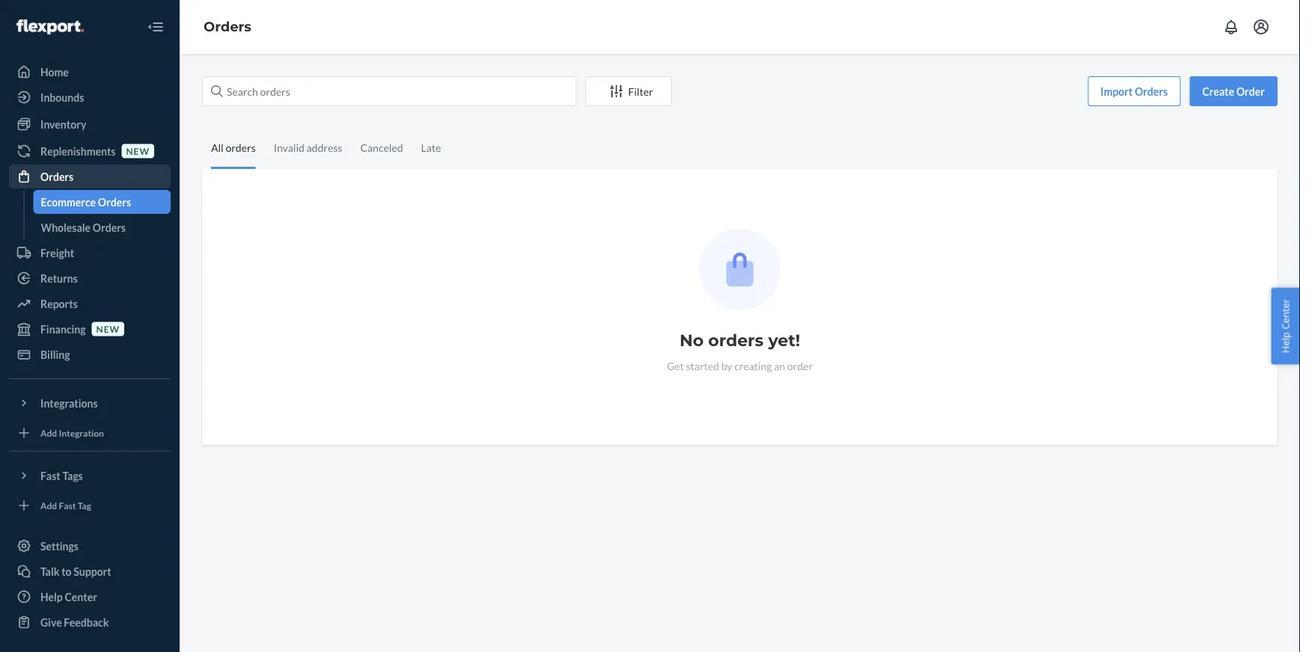 Task type: vqa. For each thing, say whether or not it's contained in the screenshot.
"in" within the "In the event of a claim, an insured will need to document the total cargo value and other covered costs in accordance with the terms of the insurance policy. I understand that if I decline to purchase cargo insurance through Flexport Insurance Solutions, LLC, I may be responsible for losses and damages if my goods are uninsured."
no



Task type: describe. For each thing, give the bounding box(es) containing it.
add integration link
[[9, 422, 171, 446]]

billing link
[[9, 343, 171, 367]]

add integration
[[40, 428, 104, 439]]

orders for all
[[226, 141, 256, 154]]

freight link
[[9, 241, 171, 265]]

talk
[[40, 566, 60, 578]]

support
[[74, 566, 111, 578]]

no orders yet!
[[680, 331, 801, 351]]

no
[[680, 331, 704, 351]]

Search orders text field
[[202, 76, 577, 106]]

get started by creating an order
[[667, 360, 813, 373]]

flexport logo image
[[16, 19, 84, 34]]

settings link
[[9, 535, 171, 559]]

integrations
[[40, 397, 98, 410]]

create order
[[1203, 85, 1265, 98]]

orders for no
[[709, 331, 764, 351]]

ecommerce orders link
[[33, 190, 171, 214]]

wholesale orders link
[[33, 216, 171, 240]]

by
[[722, 360, 733, 373]]

give
[[40, 617, 62, 629]]

orders up search icon
[[204, 18, 252, 35]]

import orders button
[[1088, 76, 1181, 106]]

close navigation image
[[147, 18, 165, 36]]

0 horizontal spatial help
[[40, 591, 63, 604]]

tag
[[78, 500, 91, 511]]

get
[[667, 360, 684, 373]]

talk to support
[[40, 566, 111, 578]]

add for add fast tag
[[40, 500, 57, 511]]

new for replenishments
[[126, 146, 150, 156]]

reports link
[[9, 292, 171, 316]]

orders for import orders
[[1135, 85, 1168, 98]]

to
[[62, 566, 72, 578]]

1 vertical spatial help center
[[40, 591, 97, 604]]

import
[[1101, 85, 1133, 98]]

inbounds
[[40, 91, 84, 104]]

1 vertical spatial orders link
[[9, 165, 171, 189]]

1 vertical spatial fast
[[59, 500, 76, 511]]

orders for ecommerce orders
[[98, 196, 131, 209]]

canceled
[[360, 141, 403, 154]]

freight
[[40, 247, 74, 259]]

order
[[1237, 85, 1265, 98]]

help center button
[[1272, 288, 1301, 365]]

tags
[[62, 470, 83, 483]]

creating
[[735, 360, 772, 373]]

help inside button
[[1279, 332, 1293, 354]]

empty list image
[[699, 229, 781, 311]]



Task type: locate. For each thing, give the bounding box(es) containing it.
home
[[40, 66, 69, 78]]

returns link
[[9, 267, 171, 291]]

orders right all
[[226, 141, 256, 154]]

orders down the ecommerce orders link
[[93, 221, 126, 234]]

all orders
[[211, 141, 256, 154]]

0 horizontal spatial orders
[[226, 141, 256, 154]]

fast left tag
[[59, 500, 76, 511]]

0 vertical spatial help center
[[1279, 299, 1293, 354]]

0 horizontal spatial help center
[[40, 591, 97, 604]]

an
[[774, 360, 786, 373]]

inventory link
[[9, 112, 171, 136]]

late
[[421, 141, 441, 154]]

1 vertical spatial help
[[40, 591, 63, 604]]

wholesale
[[41, 221, 91, 234]]

replenishments
[[40, 145, 116, 158]]

1 horizontal spatial help
[[1279, 332, 1293, 354]]

orders for wholesale orders
[[93, 221, 126, 234]]

add for add integration
[[40, 428, 57, 439]]

orders up the ecommerce
[[40, 170, 74, 183]]

orders link
[[204, 18, 252, 35], [9, 165, 171, 189]]

inbounds link
[[9, 85, 171, 109]]

ecommerce
[[41, 196, 96, 209]]

1 horizontal spatial help center
[[1279, 299, 1293, 354]]

search image
[[211, 85, 223, 97]]

fast tags
[[40, 470, 83, 483]]

1 add from the top
[[40, 428, 57, 439]]

1 horizontal spatial orders
[[709, 331, 764, 351]]

add left the integration
[[40, 428, 57, 439]]

0 vertical spatial center
[[1279, 299, 1293, 330]]

add
[[40, 428, 57, 439], [40, 500, 57, 511]]

financing
[[40, 323, 86, 336]]

0 vertical spatial orders
[[226, 141, 256, 154]]

invalid
[[274, 141, 305, 154]]

import orders
[[1101, 85, 1168, 98]]

billing
[[40, 349, 70, 361]]

order
[[788, 360, 813, 373]]

all
[[211, 141, 224, 154]]

yet!
[[769, 331, 801, 351]]

help center link
[[9, 586, 171, 609]]

settings
[[40, 540, 79, 553]]

give feedback
[[40, 617, 109, 629]]

0 vertical spatial fast
[[40, 470, 60, 483]]

started
[[686, 360, 720, 373]]

orders link up search icon
[[204, 18, 252, 35]]

returns
[[40, 272, 78, 285]]

0 vertical spatial orders link
[[204, 18, 252, 35]]

fast tags button
[[9, 464, 171, 488]]

orders
[[226, 141, 256, 154], [709, 331, 764, 351]]

0 vertical spatial new
[[126, 146, 150, 156]]

orders
[[204, 18, 252, 35], [1135, 85, 1168, 98], [40, 170, 74, 183], [98, 196, 131, 209], [93, 221, 126, 234]]

orders up get started by creating an order
[[709, 331, 764, 351]]

1 horizontal spatial center
[[1279, 299, 1293, 330]]

0 vertical spatial add
[[40, 428, 57, 439]]

reports
[[40, 298, 78, 310]]

create
[[1203, 85, 1235, 98]]

give feedback button
[[9, 611, 171, 635]]

orders inside button
[[1135, 85, 1168, 98]]

filter
[[628, 85, 653, 98]]

add down fast tags
[[40, 500, 57, 511]]

integration
[[59, 428, 104, 439]]

fast left the tags
[[40, 470, 60, 483]]

help
[[1279, 332, 1293, 354], [40, 591, 63, 604]]

address
[[307, 141, 342, 154]]

new down inventory link
[[126, 146, 150, 156]]

0 horizontal spatial new
[[96, 324, 120, 335]]

1 vertical spatial new
[[96, 324, 120, 335]]

open notifications image
[[1223, 18, 1241, 36]]

add fast tag
[[40, 500, 91, 511]]

talk to support button
[[9, 560, 171, 584]]

ecommerce orders
[[41, 196, 131, 209]]

center
[[1279, 299, 1293, 330], [65, 591, 97, 604]]

filter button
[[586, 76, 672, 106]]

integrations button
[[9, 392, 171, 416]]

feedback
[[64, 617, 109, 629]]

orders right import
[[1135, 85, 1168, 98]]

0 vertical spatial help
[[1279, 332, 1293, 354]]

home link
[[9, 60, 171, 84]]

invalid address
[[274, 141, 342, 154]]

orders link up "ecommerce orders"
[[9, 165, 171, 189]]

new for financing
[[96, 324, 120, 335]]

1 vertical spatial center
[[65, 591, 97, 604]]

add fast tag link
[[9, 494, 171, 518]]

new down reports link
[[96, 324, 120, 335]]

help center
[[1279, 299, 1293, 354], [40, 591, 97, 604]]

inventory
[[40, 118, 86, 131]]

open account menu image
[[1253, 18, 1271, 36]]

1 horizontal spatial new
[[126, 146, 150, 156]]

fast inside 'dropdown button'
[[40, 470, 60, 483]]

help center inside button
[[1279, 299, 1293, 354]]

wholesale orders
[[41, 221, 126, 234]]

1 vertical spatial orders
[[709, 331, 764, 351]]

1 vertical spatial add
[[40, 500, 57, 511]]

1 horizontal spatial orders link
[[204, 18, 252, 35]]

new
[[126, 146, 150, 156], [96, 324, 120, 335]]

fast
[[40, 470, 60, 483], [59, 500, 76, 511]]

create order link
[[1190, 76, 1278, 106]]

2 add from the top
[[40, 500, 57, 511]]

orders up wholesale orders link
[[98, 196, 131, 209]]

0 horizontal spatial center
[[65, 591, 97, 604]]

0 horizontal spatial orders link
[[9, 165, 171, 189]]

center inside button
[[1279, 299, 1293, 330]]



